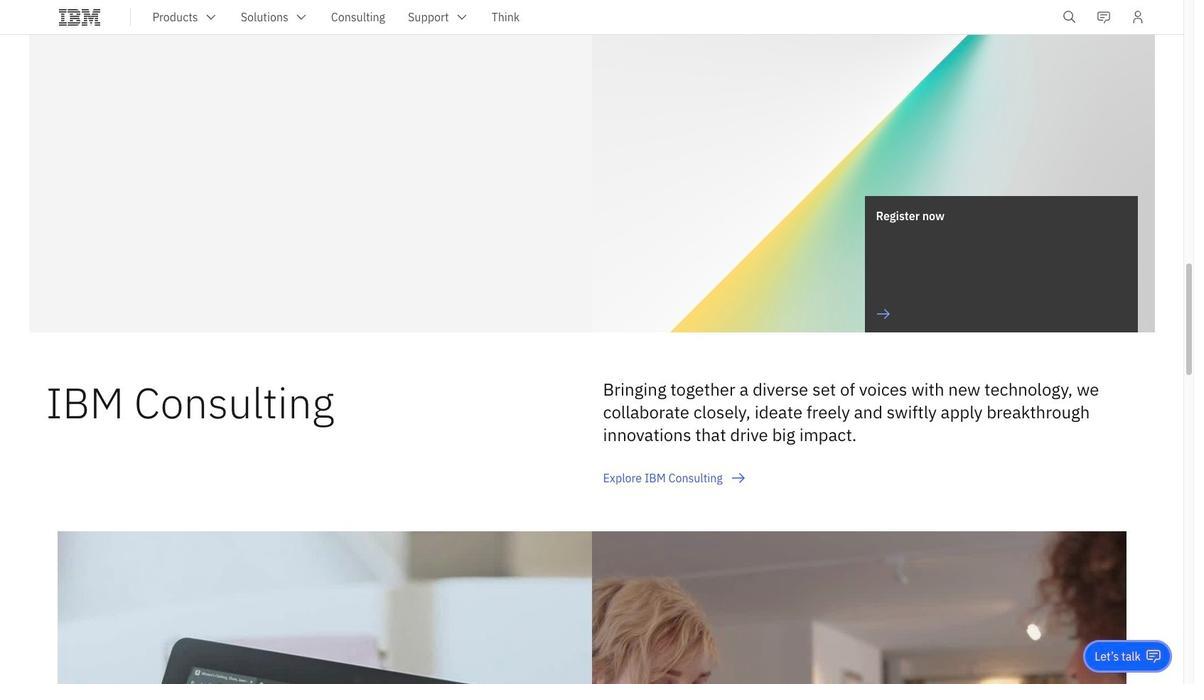 Task type: describe. For each thing, give the bounding box(es) containing it.
let's talk element
[[1095, 649, 1141, 665]]



Task type: vqa. For each thing, say whether or not it's contained in the screenshot.
Let's talk element
yes



